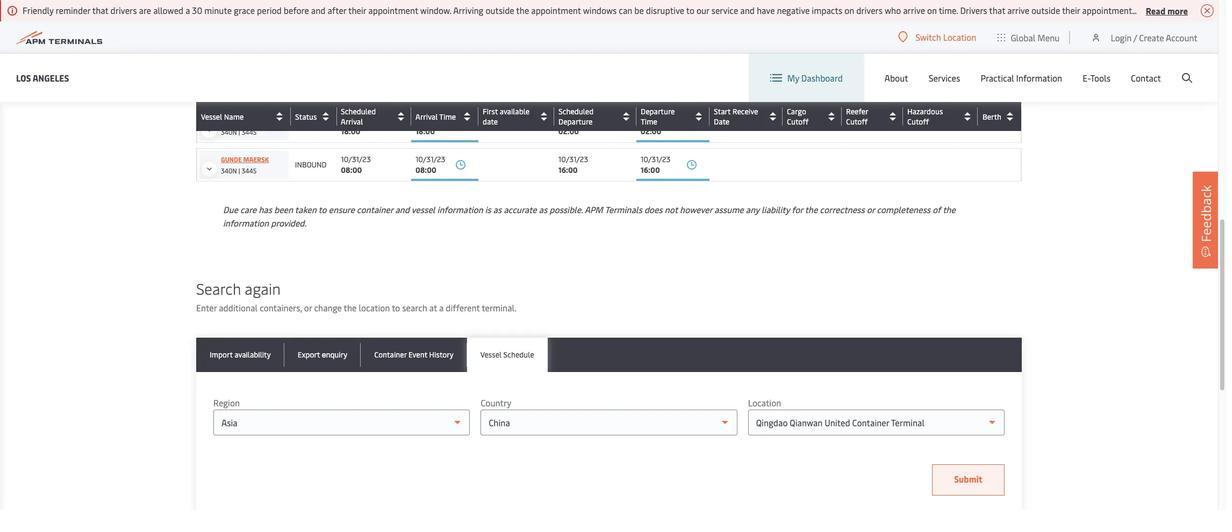 Task type: describe. For each thing, give the bounding box(es) containing it.
name
[[224, 112, 244, 122]]

1 horizontal spatial location
[[944, 31, 977, 43]]

hazardous cutoff button
[[908, 106, 976, 127]]

about
[[885, 72, 909, 84]]

berth
[[983, 112, 1002, 122]]

еnquiry
[[322, 350, 348, 360]]

maersk inside gunde maersk 340n | 344s
[[243, 155, 269, 164]]

more
[[1168, 5, 1189, 16]]

1 vertical spatial location
[[748, 397, 782, 409]]

about button
[[885, 54, 909, 102]]

08:00 up vessel
[[416, 165, 437, 175]]

los angeles
[[16, 72, 69, 84]]

2 their from the left
[[1063, 4, 1081, 16]]

impacts
[[812, 4, 843, 16]]

again
[[245, 279, 281, 299]]

apm
[[585, 204, 603, 216]]

cargo
[[787, 106, 807, 117]]

scheduled arrival
[[341, 106, 376, 127]]

switch location button
[[899, 31, 977, 43]]

cargo cutoff button
[[787, 106, 840, 127]]

assume
[[715, 204, 744, 216]]

1 appointment from the left
[[369, 4, 418, 16]]

2 arrive from the left
[[1008, 4, 1030, 16]]

allowed
[[153, 4, 184, 16]]

vessel for vessel name
[[201, 112, 222, 122]]

search
[[402, 302, 428, 314]]

will
[[1166, 4, 1180, 16]]

e-tools
[[1083, 72, 1111, 84]]

or inside due care has been taken to ensure container and vessel information is as accurate as possible. apm terminals does not however assume any liability for the correctness or completeness of the information provided.
[[867, 204, 875, 216]]

1 horizontal spatial information
[[437, 204, 483, 216]]

have
[[757, 4, 775, 16]]

| for 08:00
[[237, 44, 239, 53]]

aw
[[1222, 4, 1227, 16]]

maersk inside maersk emden 340n | 344s
[[221, 117, 247, 125]]

departure time button
[[641, 106, 707, 127]]

provided.
[[271, 217, 307, 229]]

0 horizontal spatial a
[[186, 4, 190, 16]]

container
[[357, 204, 393, 216]]

1 02:00 from the left
[[559, 126, 579, 137]]

menu
[[1038, 31, 1060, 43]]

my
[[788, 72, 800, 84]]

2 outside from the left
[[1032, 4, 1061, 16]]

practical information button
[[981, 54, 1063, 102]]

start receive date
[[714, 106, 759, 127]]

vessel for vessel schedule
[[481, 350, 502, 360]]

vessel name
[[201, 112, 244, 122]]

search again enter additional containers, or change the location to search at a different terminal.
[[196, 279, 517, 314]]

08:00 up ensure
[[341, 165, 362, 175]]

submit
[[955, 474, 983, 486]]

344s for maersk
[[242, 167, 257, 175]]

340n for maersk emden 340n | 344s
[[221, 128, 237, 137]]

maersk emden 340n | 344s
[[221, 117, 270, 137]]

friendly reminder that drivers are allowed a 30 minute grace period before and after their appointment window. arriving outside the appointment windows can be disruptive to our service and have negative impacts on drivers who arrive on time. drivers that arrive outside their appointment window will be turned aw
[[23, 4, 1227, 16]]

feedback
[[1198, 185, 1215, 243]]

however
[[680, 204, 713, 216]]

0 horizontal spatial information
[[223, 217, 269, 229]]

switch
[[916, 31, 942, 43]]

30
[[192, 4, 202, 16]]

after
[[328, 4, 347, 16]]

disruptive
[[646, 4, 685, 16]]

1 horizontal spatial departure
[[641, 106, 675, 117]]

different
[[446, 302, 480, 314]]

window
[[1135, 4, 1164, 16]]

liability
[[762, 204, 790, 216]]

global
[[1011, 31, 1036, 43]]

2 that from the left
[[990, 4, 1006, 16]]

arrival inside scheduled arrival
[[341, 117, 363, 127]]

reefer cutoff
[[847, 106, 869, 127]]

2 appointment from the left
[[531, 4, 581, 16]]

reefer cutoff button
[[847, 106, 901, 127]]

time for arrival time
[[440, 112, 456, 122]]

and inside due care has been taken to ensure container and vessel information is as accurate as possible. apm terminals does not however assume any liability for the correctness or completeness of the information provided.
[[395, 204, 410, 216]]

drivers
[[961, 4, 988, 16]]

344s for emden
[[242, 128, 257, 137]]

departure inside scheduled departure
[[559, 117, 593, 127]]

ensure
[[329, 204, 355, 216]]

global menu button
[[988, 21, 1071, 54]]

2 on from the left
[[928, 4, 937, 16]]

2 10/30/23 from the left
[[416, 116, 447, 126]]

a inside search again enter additional containers, or change the location to search at a different terminal.
[[439, 302, 444, 314]]

date
[[483, 117, 498, 127]]

read more button
[[1147, 4, 1189, 17]]

cutoff for hazardous
[[908, 117, 930, 127]]

| inside gunde maersk 340n | 344s
[[239, 167, 240, 175]]

due care has been taken to ensure container and vessel information is as accurate as possible. apm terminals does not however assume any liability for the correctness or completeness of the information provided.
[[223, 204, 956, 229]]

who
[[885, 4, 902, 16]]

service
[[712, 4, 739, 16]]

to inside due care has been taken to ensure container and vessel information is as accurate as possible. apm terminals does not however assume any liability for the correctness or completeness of the information provided.
[[319, 204, 327, 216]]

sealand philadelphia 341n | 343s
[[221, 23, 265, 53]]

accurate
[[504, 204, 537, 216]]

status
[[295, 112, 317, 122]]

los angeles link
[[16, 71, 69, 85]]

period
[[257, 4, 282, 16]]

enter
[[196, 302, 217, 314]]

been
[[274, 204, 293, 216]]

schedule
[[504, 350, 534, 360]]

contact
[[1132, 72, 1162, 84]]

1 as from the left
[[493, 204, 502, 216]]

global menu
[[1011, 31, 1060, 43]]

1 their from the left
[[349, 4, 366, 16]]

receive
[[733, 106, 759, 117]]

start
[[714, 106, 731, 117]]

practical
[[981, 72, 1015, 84]]

has
[[259, 204, 272, 216]]

2 horizontal spatial to
[[687, 4, 695, 16]]

for
[[792, 204, 803, 216]]

export еnquiry
[[298, 350, 348, 360]]

first
[[483, 106, 498, 117]]

any
[[746, 204, 760, 216]]

search
[[196, 279, 241, 299]]

history
[[429, 350, 454, 360]]

vessel name button
[[201, 108, 288, 125]]



Task type: vqa. For each thing, say whether or not it's contained in the screenshot.
MIDDLE
no



Task type: locate. For each thing, give the bounding box(es) containing it.
10/31/23 08:00 up vessel
[[416, 154, 446, 175]]

on
[[845, 4, 855, 16], [928, 4, 937, 16]]

appointment left window.
[[369, 4, 418, 16]]

philadelphia
[[221, 33, 265, 41]]

our
[[697, 4, 710, 16]]

and left after
[[311, 4, 326, 16]]

2 10/31/23 08:00 from the left
[[416, 154, 446, 175]]

344s down 'emden'
[[242, 128, 257, 137]]

appointment up login
[[1083, 4, 1133, 16]]

available
[[500, 106, 530, 117]]

reminder
[[56, 4, 90, 16]]

1 on from the left
[[845, 4, 855, 16]]

0 horizontal spatial 10/30/23 18:00
[[341, 116, 373, 137]]

1 horizontal spatial drivers
[[857, 4, 883, 16]]

1 arrive from the left
[[904, 4, 926, 16]]

1 horizontal spatial a
[[439, 302, 444, 314]]

on right the impacts
[[845, 4, 855, 16]]

1 horizontal spatial that
[[990, 4, 1006, 16]]

2 vertical spatial |
[[239, 167, 240, 175]]

2 cutoff from the left
[[847, 117, 868, 127]]

2 drivers from the left
[[857, 4, 883, 16]]

0 horizontal spatial vessel
[[201, 112, 222, 122]]

0 horizontal spatial as
[[493, 204, 502, 216]]

appointment
[[369, 4, 418, 16], [531, 4, 581, 16], [1083, 4, 1133, 16]]

be right will
[[1182, 4, 1191, 16]]

emden
[[248, 117, 270, 125]]

to right taken
[[319, 204, 327, 216]]

first available date
[[483, 106, 530, 127]]

0 horizontal spatial departure
[[559, 117, 593, 127]]

or right correctness
[[867, 204, 875, 216]]

and left vessel
[[395, 204, 410, 216]]

343s
[[240, 44, 255, 53]]

time left date
[[440, 112, 456, 122]]

time right the scheduled departure button
[[641, 117, 658, 127]]

10/31/23 08:00
[[341, 154, 371, 175], [416, 154, 446, 175]]

the inside search again enter additional containers, or change the location to search at a different terminal.
[[344, 302, 357, 314]]

scheduled for arrival
[[341, 106, 376, 117]]

08:00
[[341, 38, 362, 48], [416, 38, 437, 48], [341, 165, 362, 175], [416, 165, 437, 175]]

cutoff for cargo
[[787, 117, 809, 127]]

0 vertical spatial or
[[867, 204, 875, 216]]

344s inside gunde maersk 340n | 344s
[[242, 167, 257, 175]]

0 horizontal spatial and
[[311, 4, 326, 16]]

0 horizontal spatial cutoff
[[787, 117, 809, 127]]

to inside search again enter additional containers, or change the location to search at a different terminal.
[[392, 302, 400, 314]]

information down care
[[223, 217, 269, 229]]

that right drivers
[[990, 4, 1006, 16]]

at
[[430, 302, 437, 314]]

create
[[1140, 31, 1165, 43]]

1 cutoff from the left
[[787, 117, 809, 127]]

0 vertical spatial location
[[944, 31, 977, 43]]

1 horizontal spatial on
[[928, 4, 937, 16]]

2 10/30/23 18:00 from the left
[[416, 116, 447, 137]]

1 horizontal spatial be
[[1182, 4, 1191, 16]]

1 horizontal spatial 10/31/23 16:00
[[641, 154, 671, 175]]

10/31/23 08:00 up ensure
[[341, 154, 371, 175]]

scheduled arrival button
[[341, 106, 409, 127]]

1 horizontal spatial arrival
[[416, 112, 438, 122]]

0 horizontal spatial 18:00
[[341, 126, 361, 137]]

are
[[139, 4, 151, 16]]

340n for gunde maersk 340n | 344s
[[221, 167, 237, 175]]

completeness
[[877, 204, 931, 216]]

services button
[[929, 54, 961, 102]]

cargo cutoff
[[787, 106, 809, 127]]

arrival right scheduled arrival button
[[416, 112, 438, 122]]

1 10/31/23 02:00 from the left
[[559, 116, 589, 137]]

0 horizontal spatial 10/30/23
[[341, 116, 373, 126]]

before
[[284, 4, 309, 16]]

2 horizontal spatial cutoff
[[908, 117, 930, 127]]

0 horizontal spatial that
[[92, 4, 108, 16]]

1 vertical spatial inbound
[[295, 160, 327, 170]]

information left is
[[437, 204, 483, 216]]

1 that from the left
[[92, 4, 108, 16]]

a
[[186, 4, 190, 16], [439, 302, 444, 314]]

availability
[[235, 350, 271, 360]]

cutoff inside reefer cutoff
[[847, 117, 868, 127]]

0 vertical spatial maersk
[[221, 117, 247, 125]]

2 horizontal spatial appointment
[[1083, 4, 1133, 16]]

340n inside gunde maersk 340n | 344s
[[221, 167, 237, 175]]

vessel
[[412, 204, 435, 216]]

| inside maersk emden 340n | 344s
[[239, 128, 240, 137]]

1 be from the left
[[635, 4, 644, 16]]

0 horizontal spatial their
[[349, 4, 366, 16]]

and left the have
[[741, 4, 755, 16]]

1 vertical spatial |
[[239, 128, 240, 137]]

1 horizontal spatial appointment
[[531, 4, 581, 16]]

negative
[[777, 4, 810, 16]]

| down gunde
[[239, 167, 240, 175]]

340n down gunde
[[221, 167, 237, 175]]

1 horizontal spatial vessel
[[481, 350, 502, 360]]

on left time.
[[928, 4, 937, 16]]

arrival time
[[416, 112, 456, 122]]

1 horizontal spatial to
[[392, 302, 400, 314]]

2 vertical spatial to
[[392, 302, 400, 314]]

a left 30 at left top
[[186, 4, 190, 16]]

| right 341n
[[237, 44, 239, 53]]

time for departure time
[[641, 117, 658, 127]]

10/31/23 16:00 up possible. at the left top of page
[[559, 154, 589, 175]]

1 horizontal spatial their
[[1063, 4, 1081, 16]]

my dashboard button
[[771, 54, 843, 102]]

0 vertical spatial |
[[237, 44, 239, 53]]

0 horizontal spatial 10/31/23 02:00
[[559, 116, 589, 137]]

3 appointment from the left
[[1083, 4, 1133, 16]]

cutoff inside 'button'
[[787, 117, 809, 127]]

1 horizontal spatial as
[[539, 204, 548, 216]]

0 vertical spatial 344s
[[242, 128, 257, 137]]

0 horizontal spatial arrival
[[341, 117, 363, 127]]

2 inbound from the top
[[295, 160, 327, 170]]

to
[[687, 4, 695, 16], [319, 204, 327, 216], [392, 302, 400, 314]]

0 horizontal spatial drivers
[[111, 4, 137, 16]]

event
[[409, 350, 428, 360]]

2 18:00 from the left
[[416, 126, 435, 137]]

close alert image
[[1202, 4, 1214, 17]]

0 horizontal spatial on
[[845, 4, 855, 16]]

1 horizontal spatial cutoff
[[847, 117, 868, 127]]

0 vertical spatial to
[[687, 4, 695, 16]]

1 vertical spatial maersk
[[243, 155, 269, 164]]

0 horizontal spatial arrive
[[904, 4, 926, 16]]

1 outside from the left
[[486, 4, 515, 16]]

time
[[440, 112, 456, 122], [641, 117, 658, 127]]

export еnquiry button
[[284, 338, 361, 373]]

hazardous
[[908, 106, 944, 117]]

| down vessel name button
[[239, 128, 240, 137]]

1 horizontal spatial outside
[[1032, 4, 1061, 16]]

to left our
[[687, 4, 695, 16]]

a right at at bottom left
[[439, 302, 444, 314]]

be right can
[[635, 4, 644, 16]]

1 vertical spatial 344s
[[242, 167, 257, 175]]

their right after
[[349, 4, 366, 16]]

2 02:00 from the left
[[641, 126, 662, 137]]

0 horizontal spatial 10/31/23 16:00
[[559, 154, 589, 175]]

1 inbound from the top
[[295, 121, 327, 131]]

inbound for 18:00
[[295, 121, 327, 131]]

tab list
[[196, 338, 1022, 373]]

1 vertical spatial vessel
[[481, 350, 502, 360]]

country
[[481, 397, 512, 409]]

08:00 down window.
[[416, 38, 437, 48]]

maersk right gunde
[[243, 155, 269, 164]]

1 vertical spatial to
[[319, 204, 327, 216]]

1 10/30/23 18:00 from the left
[[341, 116, 373, 137]]

0 horizontal spatial appointment
[[369, 4, 418, 16]]

possible.
[[550, 204, 583, 216]]

appointment left windows
[[531, 4, 581, 16]]

340n inside maersk emden 340n | 344s
[[221, 128, 237, 137]]

0 horizontal spatial 10/31/23 08:00
[[341, 154, 371, 175]]

0 horizontal spatial to
[[319, 204, 327, 216]]

cutoff for reefer
[[847, 117, 868, 127]]

arrive right who
[[904, 4, 926, 16]]

their up global menu button
[[1063, 4, 1081, 16]]

services
[[929, 72, 961, 84]]

344s down gunde
[[242, 167, 257, 175]]

0 horizontal spatial or
[[304, 302, 312, 314]]

0 horizontal spatial be
[[635, 4, 644, 16]]

1 10/30/23 from the left
[[341, 116, 373, 126]]

that right reminder
[[92, 4, 108, 16]]

340n
[[221, 128, 237, 137], [221, 167, 237, 175]]

cutoff right cargo cutoff 'button'
[[847, 117, 868, 127]]

cutoff down the my
[[787, 117, 809, 127]]

containers,
[[260, 302, 302, 314]]

1 horizontal spatial 10/31/23 08:00
[[416, 154, 446, 175]]

as right is
[[493, 204, 502, 216]]

scheduled departure
[[559, 106, 594, 127]]

vessel schedule button
[[467, 338, 548, 373]]

cutoff right reefer cutoff button
[[908, 117, 930, 127]]

1 horizontal spatial 18:00
[[416, 126, 435, 137]]

1 horizontal spatial scheduled
[[559, 106, 594, 117]]

1 10/31/23 16:00 from the left
[[559, 154, 589, 175]]

arrive up the global
[[1008, 4, 1030, 16]]

read
[[1147, 5, 1166, 16]]

due
[[223, 204, 238, 216]]

or left change
[[304, 302, 312, 314]]

1 vertical spatial or
[[304, 302, 312, 314]]

2 horizontal spatial and
[[741, 4, 755, 16]]

drivers left are
[[111, 4, 137, 16]]

outside up menu
[[1032, 4, 1061, 16]]

tab list containing import availability
[[196, 338, 1022, 373]]

| inside sealand philadelphia 341n | 343s
[[237, 44, 239, 53]]

angeles
[[33, 72, 69, 84]]

inbound up taken
[[295, 160, 327, 170]]

switch location
[[916, 31, 977, 43]]

|
[[237, 44, 239, 53], [239, 128, 240, 137], [239, 167, 240, 175]]

0 vertical spatial inbound
[[295, 121, 327, 131]]

inbound left scheduled arrival
[[295, 121, 327, 131]]

windows
[[583, 4, 617, 16]]

can
[[619, 4, 633, 16]]

vessel inside button
[[481, 350, 502, 360]]

0 vertical spatial information
[[437, 204, 483, 216]]

1 vertical spatial 340n
[[221, 167, 237, 175]]

1 horizontal spatial and
[[395, 204, 410, 216]]

to left search
[[392, 302, 400, 314]]

2 scheduled from the left
[[559, 106, 594, 117]]

vessel left schedule
[[481, 350, 502, 360]]

status button
[[295, 108, 335, 125]]

1 horizontal spatial 10/30/23 18:00
[[416, 116, 447, 137]]

time.
[[939, 4, 959, 16]]

0 horizontal spatial time
[[440, 112, 456, 122]]

import availability
[[210, 350, 271, 360]]

date
[[714, 117, 730, 127]]

outside right arriving
[[486, 4, 515, 16]]

0 vertical spatial a
[[186, 4, 190, 16]]

vessel left name
[[201, 112, 222, 122]]

contact button
[[1132, 54, 1162, 102]]

1 horizontal spatial 10/30/23
[[416, 116, 447, 126]]

change
[[314, 302, 342, 314]]

container event history
[[374, 350, 454, 360]]

departure time
[[641, 106, 675, 127]]

window.
[[420, 4, 452, 16]]

2 10/31/23 16:00 from the left
[[641, 154, 671, 175]]

the
[[516, 4, 529, 16], [805, 204, 818, 216], [943, 204, 956, 216], [344, 302, 357, 314]]

1 horizontal spatial 02:00
[[641, 126, 662, 137]]

08:00 down after
[[341, 38, 362, 48]]

10/31/23 16:00 up does
[[641, 154, 671, 175]]

maersk left 'emden'
[[221, 117, 247, 125]]

1 340n from the top
[[221, 128, 237, 137]]

2 344s from the top
[[242, 167, 257, 175]]

1 10/31/23 08:00 from the left
[[341, 154, 371, 175]]

location
[[944, 31, 977, 43], [748, 397, 782, 409]]

vessel schedule
[[481, 350, 534, 360]]

time inside arrival time button
[[440, 112, 456, 122]]

as right accurate at top left
[[539, 204, 548, 216]]

1 vertical spatial a
[[439, 302, 444, 314]]

0 horizontal spatial 02:00
[[559, 126, 579, 137]]

gunde maersk 340n | 344s
[[221, 155, 269, 175]]

arrival time button
[[416, 108, 476, 125]]

reefer
[[847, 106, 869, 117]]

information
[[1017, 72, 1063, 84]]

1 344s from the top
[[242, 128, 257, 137]]

0 vertical spatial vessel
[[201, 112, 222, 122]]

1 horizontal spatial 10/31/23 02:00
[[641, 116, 671, 137]]

1 vertical spatial information
[[223, 217, 269, 229]]

inbound for 08:00
[[295, 160, 327, 170]]

read more
[[1147, 5, 1189, 16]]

arrival right status 'button' on the top left of page
[[341, 117, 363, 127]]

cutoff inside hazardous cutoff
[[908, 117, 930, 127]]

container
[[374, 350, 407, 360]]

grace
[[234, 4, 255, 16]]

inbound
[[295, 121, 327, 131], [295, 160, 327, 170]]

their
[[349, 4, 366, 16], [1063, 4, 1081, 16]]

export
[[298, 350, 320, 360]]

0 horizontal spatial outside
[[486, 4, 515, 16]]

2 be from the left
[[1182, 4, 1191, 16]]

2 as from the left
[[539, 204, 548, 216]]

los
[[16, 72, 31, 84]]

drivers
[[111, 4, 137, 16], [857, 4, 883, 16]]

0 vertical spatial 340n
[[221, 128, 237, 137]]

| for 10/30/23
[[239, 128, 240, 137]]

account
[[1167, 31, 1198, 43]]

2 10/31/23 02:00 from the left
[[641, 116, 671, 137]]

time inside departure time
[[641, 117, 658, 127]]

3 cutoff from the left
[[908, 117, 930, 127]]

turned
[[1193, 4, 1219, 16]]

1 horizontal spatial time
[[641, 117, 658, 127]]

care
[[240, 204, 257, 216]]

scheduled for departure
[[559, 106, 594, 117]]

340n down name
[[221, 128, 237, 137]]

0 horizontal spatial scheduled
[[341, 106, 376, 117]]

e-
[[1083, 72, 1091, 84]]

that
[[92, 4, 108, 16], [990, 4, 1006, 16]]

1 horizontal spatial or
[[867, 204, 875, 216]]

hazardous cutoff
[[908, 106, 944, 127]]

drivers left who
[[857, 4, 883, 16]]

2 340n from the top
[[221, 167, 237, 175]]

1 drivers from the left
[[111, 4, 137, 16]]

1 horizontal spatial arrive
[[1008, 4, 1030, 16]]

1 18:00 from the left
[[341, 126, 361, 137]]

0 horizontal spatial location
[[748, 397, 782, 409]]

1 scheduled from the left
[[341, 106, 376, 117]]

344s inside maersk emden 340n | 344s
[[242, 128, 257, 137]]

or inside search again enter additional containers, or change the location to search at a different terminal.
[[304, 302, 312, 314]]

vessel inside button
[[201, 112, 222, 122]]



